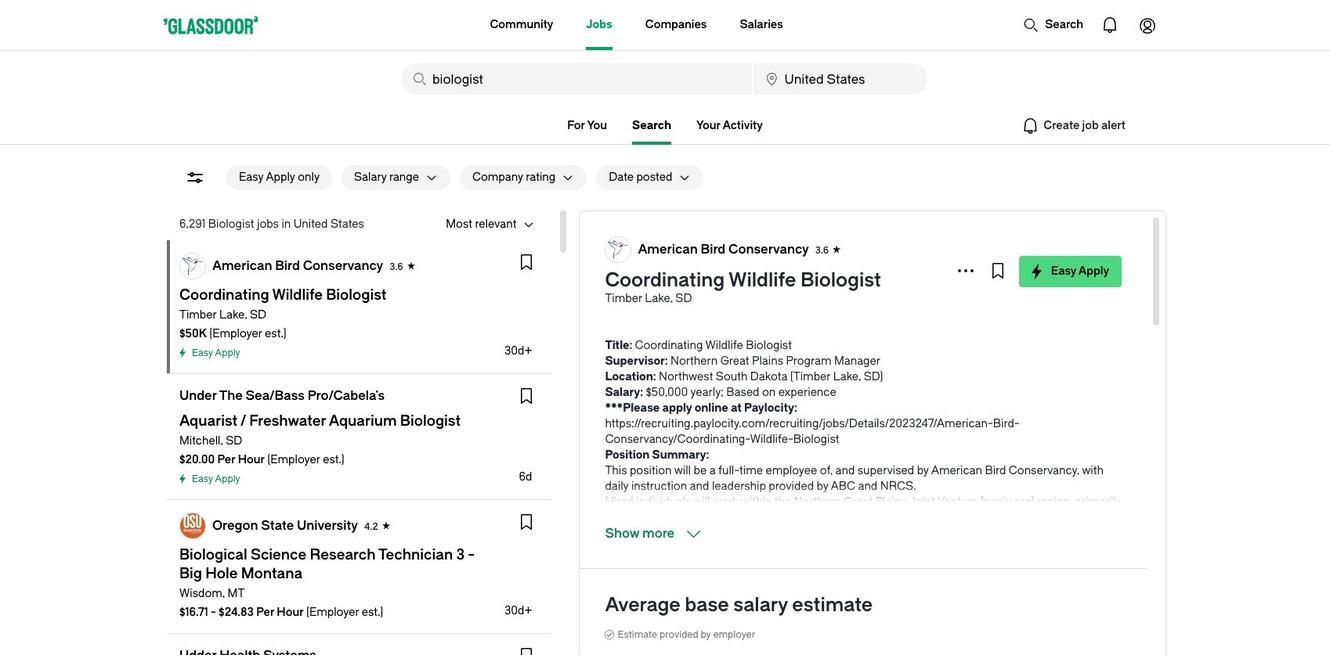 Task type: describe. For each thing, give the bounding box(es) containing it.
open filter menu image
[[186, 168, 204, 187]]

jobs list element
[[167, 240, 551, 656]]

american bird conservancy logo image inside jobs list 'element'
[[180, 254, 205, 279]]

1 horizontal spatial american bird conservancy logo image
[[606, 237, 631, 262]]



Task type: locate. For each thing, give the bounding box(es) containing it.
lottie animation container image
[[1091, 6, 1129, 44], [1129, 6, 1166, 44], [1023, 17, 1039, 33], [1023, 17, 1039, 33]]

0 horizontal spatial none field
[[401, 63, 752, 95]]

Search location field
[[753, 63, 927, 95]]

Search keyword field
[[401, 63, 752, 95]]

1 none field from the left
[[401, 63, 752, 95]]

2 none field from the left
[[753, 63, 927, 95]]

none field 'search keyword'
[[401, 63, 752, 95]]

0 horizontal spatial american bird conservancy logo image
[[180, 254, 205, 279]]

lottie animation container image
[[427, 0, 491, 49], [427, 0, 491, 49], [1091, 6, 1129, 44], [1129, 6, 1166, 44]]

oregon state university logo image
[[180, 514, 205, 539]]

None field
[[401, 63, 752, 95], [753, 63, 927, 95]]

none field search location
[[753, 63, 927, 95]]

american bird conservancy logo image
[[606, 237, 631, 262], [180, 254, 205, 279]]

1 horizontal spatial none field
[[753, 63, 927, 95]]



Task type: vqa. For each thing, say whether or not it's contained in the screenshot.
Jobs List element
yes



